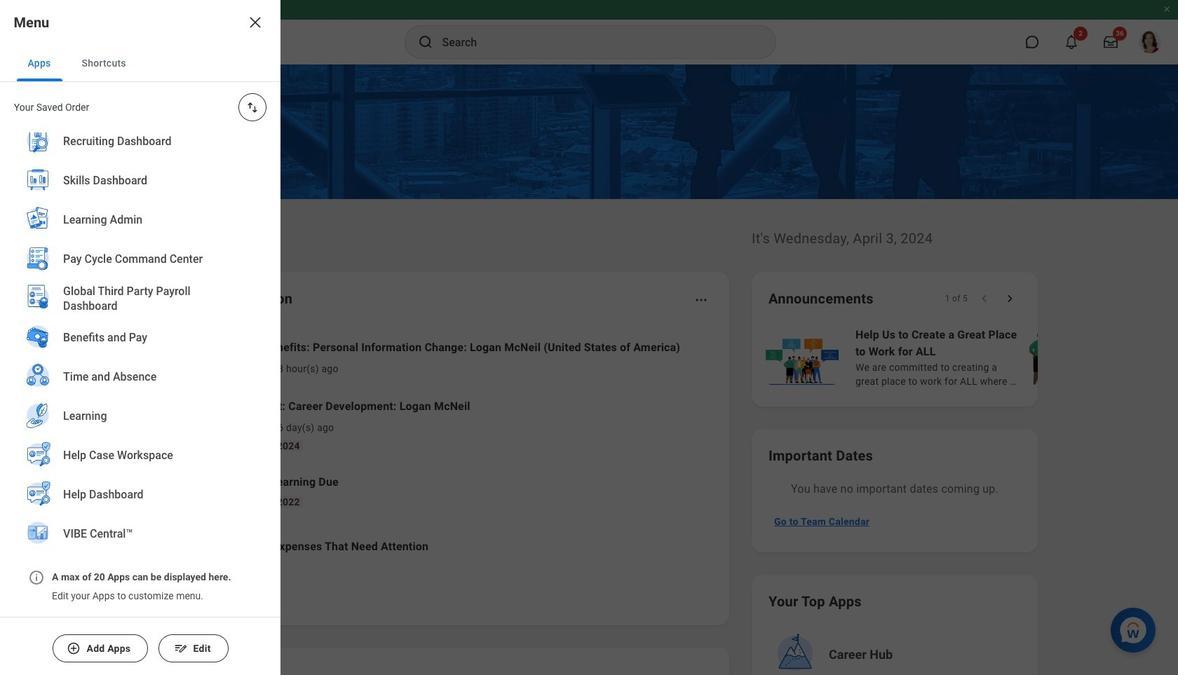 Task type: vqa. For each thing, say whether or not it's contained in the screenshot.
Plus Circle image
yes



Task type: locate. For each thing, give the bounding box(es) containing it.
banner
[[0, 0, 1179, 65]]

sort image
[[246, 100, 260, 114]]

status
[[946, 293, 968, 305]]

global navigation dialog
[[0, 0, 281, 676]]

chevron right small image
[[1003, 292, 1018, 306]]

main content
[[0, 65, 1179, 676]]

list
[[0, 0, 281, 566], [763, 326, 1179, 390], [157, 328, 713, 575]]

search image
[[417, 34, 434, 51]]

tab list
[[0, 45, 281, 82]]



Task type: describe. For each thing, give the bounding box(es) containing it.
profile logan mcneil element
[[1131, 27, 1170, 58]]

text edit image
[[174, 642, 188, 656]]

info image
[[28, 570, 45, 587]]

inbox large image
[[1105, 35, 1119, 49]]

chevron left small image
[[978, 292, 992, 306]]

x image
[[247, 14, 264, 31]]

close environment banner image
[[1163, 5, 1172, 13]]

plus circle image
[[67, 642, 81, 656]]

inbox image
[[163, 588, 177, 602]]

notifications large image
[[1065, 35, 1079, 49]]



